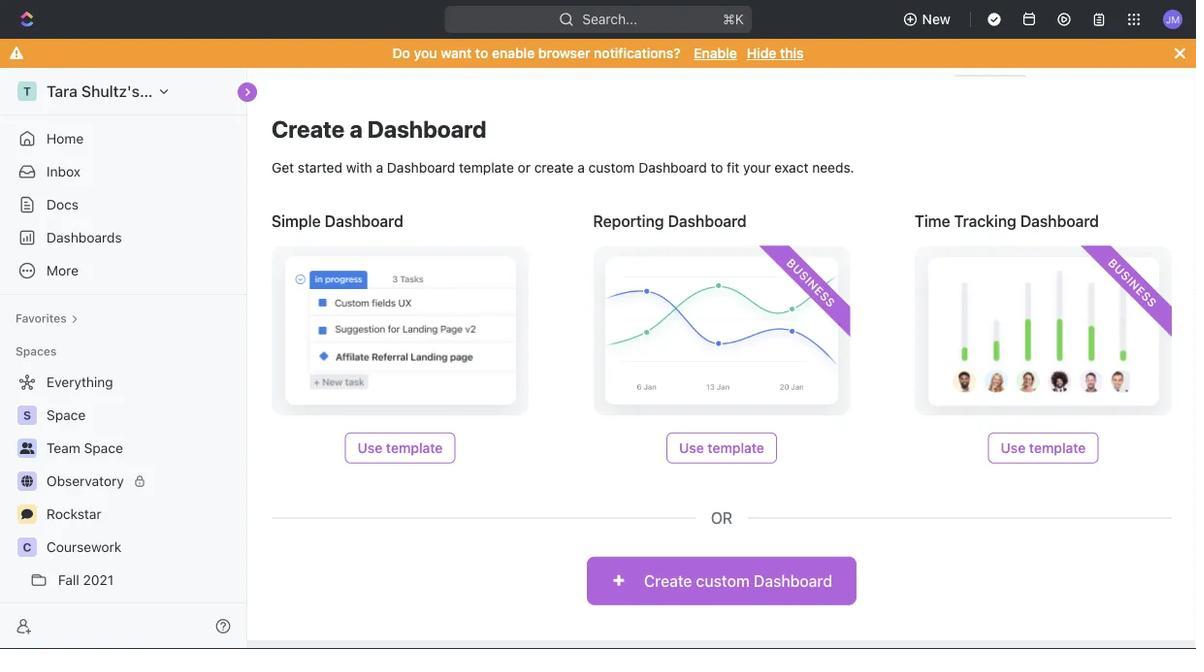 Task type: vqa. For each thing, say whether or not it's contained in the screenshot.
Content Link Custom Field. http://content.link.com image
no



Task type: locate. For each thing, give the bounding box(es) containing it.
your
[[744, 160, 771, 176]]

use template
[[358, 440, 443, 456], [680, 440, 765, 456], [1001, 440, 1087, 456]]

tara
[[47, 82, 78, 100]]

1 horizontal spatial create
[[644, 572, 693, 590]]

simple
[[272, 212, 321, 231]]

use for reporting
[[680, 440, 704, 456]]

or
[[518, 160, 531, 176], [711, 509, 733, 527]]

template for reporting dashboard
[[708, 440, 765, 456]]

0 vertical spatial custom
[[589, 160, 635, 176]]

exact
[[775, 160, 809, 176]]

a right with
[[376, 160, 384, 176]]

dec
[[944, 77, 968, 92]]

dashboard inside button
[[754, 572, 833, 590]]

tracking
[[955, 212, 1017, 231]]

5,
[[971, 77, 982, 92]]

create a dashboard
[[272, 116, 487, 143]]

space, , element
[[17, 406, 37, 425]]

1 use template button from the left
[[345, 433, 456, 464]]

custom
[[589, 160, 635, 176], [696, 572, 750, 590]]

new button
[[896, 4, 963, 35]]

space
[[47, 407, 86, 423], [84, 440, 123, 456]]

2023
[[986, 77, 1016, 92]]

mode:
[[295, 125, 334, 141]]

simple dashboard image
[[272, 246, 529, 416]]

to left fit
[[711, 160, 724, 176]]

observatory link
[[47, 466, 235, 497]]

tara shultz's workspace
[[47, 82, 224, 100]]

use
[[358, 440, 383, 456], [680, 440, 704, 456], [1001, 440, 1026, 456]]

9:22
[[1035, 77, 1062, 92]]

use template for reporting dashboard
[[680, 440, 765, 456]]

1 vertical spatial or
[[711, 509, 733, 527]]

do you want to enable browser notifications? enable hide this
[[393, 45, 804, 61]]

create inside button
[[644, 572, 693, 590]]

use template button for reporting dashboard
[[667, 433, 777, 464]]

fit
[[727, 160, 740, 176]]

1 horizontal spatial custom
[[696, 572, 750, 590]]

get started with a dashboard template or create a custom dashboard to fit your exact needs.
[[272, 160, 855, 176]]

observatory
[[47, 473, 124, 489]]

1 use from the left
[[358, 440, 383, 456]]

shultz's
[[81, 82, 140, 100]]

2 use template button from the left
[[667, 433, 777, 464]]

reporting dashboard image
[[594, 246, 851, 416]]

0 vertical spatial create
[[272, 116, 345, 143]]

1 horizontal spatial use template button
[[667, 433, 777, 464]]

create
[[272, 116, 345, 143], [644, 572, 693, 590]]

2021
[[83, 572, 114, 588]]

time tracking dashboard image
[[915, 246, 1173, 416]]

0 vertical spatial space
[[47, 407, 86, 423]]

use template button
[[345, 433, 456, 464], [667, 433, 777, 464], [989, 433, 1099, 464]]

2 horizontal spatial use template button
[[989, 433, 1099, 464]]

do
[[393, 45, 411, 61]]

spring 2022
[[58, 605, 135, 621]]

enable
[[492, 45, 535, 61]]

1 vertical spatial custom
[[696, 572, 750, 590]]

1 use template from the left
[[358, 440, 443, 456]]

1 horizontal spatial or
[[711, 509, 733, 527]]

space up team
[[47, 407, 86, 423]]

0 horizontal spatial to
[[476, 45, 489, 61]]

use for simple
[[358, 440, 383, 456]]

a right create
[[578, 160, 585, 176]]

c
[[23, 541, 31, 554]]

sidebar navigation
[[0, 68, 251, 649]]

use template button for simple dashboard
[[345, 433, 456, 464]]

None text field
[[383, 79, 589, 103]]

1 horizontal spatial to
[[711, 160, 724, 176]]

more
[[47, 263, 79, 279]]

docs link
[[8, 189, 239, 220]]

user group image
[[20, 443, 34, 454]]

spring
[[58, 605, 99, 621]]

template
[[459, 160, 514, 176], [386, 440, 443, 456], [708, 440, 765, 456], [1030, 440, 1087, 456]]

0 horizontal spatial use template
[[358, 440, 443, 456]]

use template for simple dashboard
[[358, 440, 443, 456]]

started
[[298, 160, 343, 176]]

create for create a dashboard
[[272, 116, 345, 143]]

tree containing everything
[[8, 367, 239, 649]]

jm
[[1167, 13, 1181, 25]]

tree
[[8, 367, 239, 649]]

0 horizontal spatial a
[[350, 116, 363, 143]]

3 use from the left
[[1001, 440, 1026, 456]]

dashboard
[[368, 116, 487, 143], [387, 160, 456, 176], [639, 160, 707, 176], [325, 212, 404, 231], [668, 212, 747, 231], [1021, 212, 1100, 231], [754, 572, 833, 590]]

browser
[[539, 45, 591, 61]]

or left create
[[518, 160, 531, 176]]

3 use template from the left
[[1001, 440, 1087, 456]]

2 use from the left
[[680, 440, 704, 456]]

⌘k
[[723, 11, 744, 27]]

0 vertical spatial or
[[518, 160, 531, 176]]

1 vertical spatial to
[[711, 160, 724, 176]]

a
[[350, 116, 363, 143], [376, 160, 384, 176], [578, 160, 585, 176]]

space up the observatory
[[84, 440, 123, 456]]

dashboards link
[[8, 222, 239, 253]]

0 horizontal spatial use
[[358, 440, 383, 456]]

3 use template button from the left
[[989, 433, 1099, 464]]

use template button for time tracking dashboard
[[989, 433, 1099, 464]]

rockstar
[[47, 506, 102, 522]]

fall 2021 link
[[58, 565, 235, 596]]

or up create custom dashboard button
[[711, 509, 733, 527]]

to right want
[[476, 45, 489, 61]]

2 use template from the left
[[680, 440, 765, 456]]

home link
[[8, 123, 239, 154]]

2 horizontal spatial use template
[[1001, 440, 1087, 456]]

0 horizontal spatial use template button
[[345, 433, 456, 464]]

create for create custom dashboard
[[644, 572, 693, 590]]

new
[[923, 11, 951, 27]]

2 horizontal spatial use
[[1001, 440, 1026, 456]]

0 horizontal spatial create
[[272, 116, 345, 143]]

1 horizontal spatial use template
[[680, 440, 765, 456]]

tree inside sidebar navigation
[[8, 367, 239, 649]]

1 horizontal spatial use
[[680, 440, 704, 456]]

workspace
[[144, 82, 224, 100]]

globe image
[[21, 476, 33, 487]]

docs
[[47, 197, 79, 213]]

to
[[476, 45, 489, 61], [711, 160, 724, 176]]

1 vertical spatial create
[[644, 572, 693, 590]]

a up with
[[350, 116, 363, 143]]

more button
[[8, 255, 239, 286]]

favorites button
[[8, 307, 86, 330]]



Task type: describe. For each thing, give the bounding box(es) containing it.
coursework link
[[47, 532, 235, 563]]

get
[[272, 160, 294, 176]]

search...
[[582, 11, 638, 27]]

dashboards
[[47, 230, 122, 246]]

inbox link
[[8, 156, 239, 187]]

time
[[915, 212, 951, 231]]

edit
[[267, 125, 291, 141]]

2 horizontal spatial a
[[578, 160, 585, 176]]

comment image
[[21, 509, 33, 520]]

team
[[47, 440, 80, 456]]

favorites
[[16, 312, 67, 325]]

edit mode:
[[267, 125, 334, 141]]

everything
[[47, 374, 113, 390]]

spaces
[[16, 345, 57, 358]]

coursework, , element
[[17, 538, 37, 557]]

dec 5, 2023 at 9:22 am
[[944, 77, 1083, 92]]

create
[[535, 160, 574, 176]]

team space link
[[47, 433, 235, 464]]

create custom dashboard
[[644, 572, 833, 590]]

clickup logo image
[[1096, 76, 1183, 93]]

rockstar link
[[47, 499, 235, 530]]

tara shultz's workspace, , element
[[17, 82, 37, 101]]

time tracking dashboard
[[915, 212, 1100, 231]]

inbox
[[47, 164, 81, 180]]

am
[[1065, 77, 1083, 92]]

template for simple dashboard
[[386, 440, 443, 456]]

with
[[346, 160, 372, 176]]

create custom dashboard button
[[587, 557, 857, 605]]

2022
[[103, 605, 135, 621]]

everything link
[[8, 367, 235, 398]]

0 vertical spatial to
[[476, 45, 489, 61]]

0 horizontal spatial custom
[[589, 160, 635, 176]]

hide
[[747, 45, 777, 61]]

template for time tracking dashboard
[[1030, 440, 1087, 456]]

t
[[23, 84, 31, 98]]

notifications?
[[594, 45, 681, 61]]

space link
[[47, 400, 235, 431]]

s
[[23, 409, 31, 422]]

use template for time tracking dashboard
[[1001, 440, 1087, 456]]

fall 2021
[[58, 572, 114, 588]]

1 horizontal spatial a
[[376, 160, 384, 176]]

you
[[414, 45, 437, 61]]

this
[[780, 45, 804, 61]]

1 vertical spatial space
[[84, 440, 123, 456]]

enable
[[694, 45, 737, 61]]

jm button
[[1158, 4, 1189, 35]]

simple dashboard
[[272, 212, 404, 231]]

use for time
[[1001, 440, 1026, 456]]

want
[[441, 45, 472, 61]]

reporting
[[594, 212, 664, 231]]

reporting dashboard
[[594, 212, 747, 231]]

custom inside button
[[696, 572, 750, 590]]

home
[[47, 131, 84, 147]]

at
[[1020, 77, 1031, 92]]

fall
[[58, 572, 79, 588]]

0 horizontal spatial or
[[518, 160, 531, 176]]

team space
[[47, 440, 123, 456]]

needs.
[[813, 160, 855, 176]]

coursework
[[47, 539, 122, 555]]

spring 2022 link
[[58, 598, 235, 629]]



